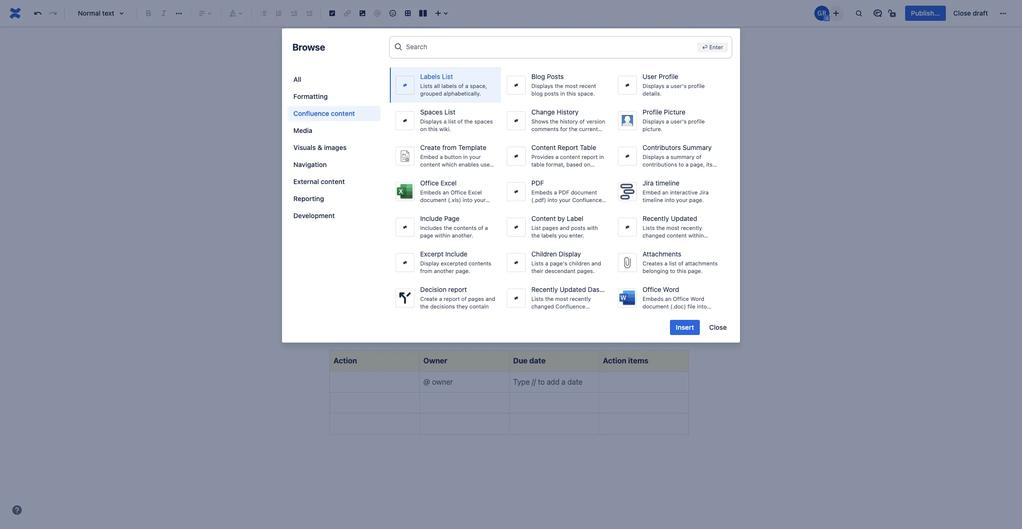 Task type: vqa. For each thing, say whether or not it's contained in the screenshot.


Task type: describe. For each thing, give the bounding box(es) containing it.
the inside 'include page includes the contents of a page within another.'
[[444, 225, 452, 231]]

user's for picture
[[671, 118, 687, 124]]

your inside office word embeds an office word document (.doc) file into your confluence page.
[[643, 311, 654, 317]]

for
[[560, 126, 568, 132]]

on inside content report table provides a content report in table format, based on labels.
[[584, 161, 591, 168]]

template.
[[453, 177, 477, 183]]

a inside profile picture displays a user's profile picture.
[[666, 118, 669, 124]]

most inside the recently updated dashboard lists the most recently changed confluence content in a dashboard view style.
[[555, 296, 568, 302]]

changed inside recently updated lists the most recently changed content within confluence.
[[643, 232, 665, 239]]

recently for recently updated dashboard
[[532, 285, 558, 293]]

visuals
[[293, 143, 316, 151]]

page. inside pdf embeds a pdf document (.pdf) into your confluence page.
[[532, 205, 546, 211]]

recently updated dashboard lists the most recently changed confluence content in a dashboard view style.
[[532, 285, 621, 325]]

mention image
[[372, 8, 383, 19]]

posts inside the content by label list pages and posts with the labels you enter.
[[571, 225, 586, 231]]

labels inside the content by label list pages and posts with the labels you enter.
[[542, 232, 557, 239]]

the inside recently updated lists the most recently changed content within confluence.
[[657, 225, 665, 231]]

user profile displays a user's profile details.
[[643, 72, 705, 97]]

page inside change history shows the history of version comments for the current page or blog posts.
[[532, 134, 544, 140]]

office word embeds an office word document (.doc) file into your confluence page.
[[643, 285, 707, 317]]

and inside children display lists a page's children and their descendant pages.
[[592, 260, 601, 266]]

the inside decision report create a report of pages and the decisions they contain
[[420, 303, 429, 309]]

display inside the excerpt include display excerpted contents from another page.
[[420, 260, 439, 266]]

another.
[[452, 232, 473, 239]]

action for action
[[334, 356, 357, 365]]

jira timeline embed an interactive jira timeline into your page.
[[643, 179, 709, 203]]

children
[[569, 260, 590, 266]]

spaces list displays a list of the spaces on this wiki.
[[420, 108, 493, 132]]

template
[[458, 143, 486, 151]]

recent
[[579, 83, 596, 89]]

date
[[334, 35, 351, 44]]

recently inside the recently updated dashboard lists the most recently changed confluence content in a dashboard view style.
[[570, 296, 591, 302]]

version
[[586, 118, 605, 124]]

office down belonging
[[643, 285, 661, 293]]

images
[[324, 143, 347, 151]]

action item image
[[327, 8, 338, 19]]

content for content by label
[[532, 214, 556, 222]]

this inside attachments creates a list of attachments belonging to this page.
[[677, 268, 687, 274]]

users
[[481, 161, 495, 168]]

formatting button
[[288, 89, 381, 104]]

(.xls)
[[448, 197, 461, 203]]

loved
[[406, 169, 427, 177]]

close draft button
[[948, 6, 994, 21]]

into inside office word embeds an office word document (.doc) file into your confluence page.
[[697, 303, 707, 309]]

browse dialog
[[282, 28, 740, 387]]

hierarchy
[[643, 169, 667, 175]]

content inside content report table provides a content report in table format, based on labels.
[[560, 154, 580, 160]]

pre-
[[420, 177, 431, 183]]

office down create
[[420, 179, 439, 187]]

due
[[513, 356, 528, 365]]

on inside spaces list displays a list of the spaces on this wiki.
[[420, 126, 427, 132]]

layouts image
[[417, 8, 429, 19]]

an for word
[[665, 296, 672, 302]]

page,
[[690, 161, 705, 168]]

embed inside create from template embed a button in your content which enables users to create content from any pre-defined template.
[[420, 154, 438, 160]]

displays for spaces
[[420, 118, 442, 124]]

contributors summary displays a summary of contributions to a page, its hierarchy or selected spaces, in tabular form.
[[643, 143, 713, 183]]

displays for contributors
[[643, 154, 665, 160]]

lists for recently updated
[[643, 225, 655, 231]]

close for close draft
[[954, 9, 971, 17]]

another
[[434, 268, 454, 274]]

page. inside office excel embeds an office excel document (.xls) into your confluence page.
[[452, 205, 466, 211]]

changed inside the recently updated dashboard lists the most recently changed confluence content in a dashboard view style.
[[532, 303, 554, 309]]

pdf embeds a pdf document (.pdf) into your confluence page.
[[532, 179, 602, 211]]

all button
[[288, 72, 381, 87]]

confluence inside the recently updated dashboard lists the most recently changed confluence content in a dashboard view style.
[[556, 303, 585, 309]]

history
[[557, 108, 579, 116]]

2 horizontal spatial from
[[467, 169, 479, 175]]

0 vertical spatial from
[[442, 143, 457, 151]]

space.
[[578, 90, 595, 97]]

a inside children display lists a page's children and their descendant pages.
[[545, 260, 548, 266]]

history
[[560, 118, 578, 124]]

from inside the excerpt include display excerpted contents from another page.
[[420, 268, 432, 274]]

action for action items
[[603, 356, 627, 365]]

confluence inside office word embeds an office word document (.doc) file into your confluence page.
[[656, 311, 686, 317]]

page. inside jira timeline embed an interactive jira timeline into your page.
[[689, 197, 704, 203]]

navigation
[[293, 160, 327, 168]]

comments
[[532, 126, 559, 132]]

the up 'posts.'
[[569, 126, 578, 132]]

contributions
[[643, 161, 677, 168]]

include inside the excerpt include display excerpted contents from another page.
[[445, 250, 468, 258]]

greg robinson image
[[815, 6, 830, 21]]

content down which
[[445, 169, 465, 175]]

by
[[558, 214, 565, 222]]

redo ⌘⇧z image
[[47, 8, 59, 19]]

0 vertical spatial excel
[[441, 179, 457, 187]]

and inside decision report create a report of pages and the decisions they contain
[[486, 296, 495, 302]]

contents for page
[[454, 225, 477, 231]]

dashboard
[[564, 311, 592, 317]]

a inside the recently updated dashboard lists the most recently changed confluence content in a dashboard view style.
[[559, 311, 562, 317]]

create inside decision report create a report of pages and the decisions they contain
[[420, 296, 438, 302]]

user
[[643, 72, 657, 80]]

of inside attachments creates a list of attachments belonging to this page.
[[678, 260, 684, 266]]

0 vertical spatial pdf
[[532, 179, 544, 187]]

includes
[[420, 225, 442, 231]]

displays for profile
[[643, 118, 665, 124]]

change history shows the history of version comments for the current page or blog posts.
[[532, 108, 605, 140]]

label
[[567, 214, 584, 222]]

1 vertical spatial pdf
[[559, 189, 569, 195]]

in inside the blog posts displays the most recent blog posts in this space.
[[560, 90, 565, 97]]

excerpt include display excerpted contents from another page.
[[420, 250, 492, 274]]

excerpted
[[441, 260, 467, 266]]

content report table provides a content report in table format, based on labels.
[[532, 143, 604, 175]]

decision image
[[331, 86, 346, 101]]

⏎ enter
[[702, 44, 723, 50]]

create from template embed a button in your content which enables users to create content from any pre-defined template.
[[420, 143, 495, 183]]

office excel embeds an office excel document (.xls) into your confluence page.
[[420, 179, 486, 211]]

blog inside change history shows the history of version comments for the current page or blog posts.
[[553, 134, 564, 140]]

insert
[[676, 323, 694, 331]]

interactive
[[670, 189, 698, 195]]

view
[[593, 311, 605, 317]]

page. inside the excerpt include display excerpted contents from another page.
[[456, 268, 470, 274]]

add image, video, or file image
[[357, 8, 368, 19]]

navigation button
[[288, 157, 381, 172]]

the inside the content by label list pages and posts with the labels you enter.
[[532, 232, 540, 239]]

confluence content button
[[288, 106, 381, 121]]

create inside create from template embed a button in your content which enables users to create content from any pre-defined template.
[[420, 143, 441, 151]]

table
[[532, 161, 545, 168]]

creates
[[643, 260, 663, 266]]

you
[[558, 232, 568, 239]]

wiki.
[[439, 126, 451, 132]]

pages inside the content by label list pages and posts with the labels you enter.
[[542, 225, 558, 231]]

within for updated
[[688, 232, 704, 239]]

of for decision report
[[461, 296, 467, 302]]

contents for include
[[469, 260, 492, 266]]

period
[[386, 56, 409, 65]]

profile for picture
[[688, 118, 705, 124]]

indent tab image
[[303, 8, 315, 19]]

list for labels list
[[442, 72, 453, 80]]

page
[[444, 214, 460, 222]]

contain
[[470, 303, 489, 309]]

posts inside the blog posts displays the most recent blog posts in this space.
[[545, 90, 559, 97]]

report inside content report table provides a content report in table format, based on labels.
[[582, 154, 598, 160]]

the inside the blog posts displays the most recent blog posts in this space.
[[555, 83, 563, 89]]

the up comments
[[550, 118, 559, 124]]

summary
[[683, 143, 712, 151]]

table image
[[402, 8, 414, 19]]

Main content area, start typing to enter text. text field
[[324, 0, 695, 461]]

confluence inside pdf embeds a pdf document (.pdf) into your confluence page.
[[572, 197, 602, 203]]

include inside 'include page includes the contents of a page within another.'
[[420, 214, 443, 222]]

2 vertical spatial report
[[444, 296, 460, 302]]

1 vertical spatial word
[[691, 296, 704, 302]]

media button
[[288, 123, 381, 138]]

a inside 'labels list lists all labels of a space, grouped alphabetically.'
[[465, 83, 468, 89]]

your inside pdf embeds a pdf document (.pdf) into your confluence page.
[[559, 197, 571, 203]]

office up (.xls)
[[451, 189, 467, 195]]

blog inside the blog posts displays the most recent blog posts in this space.
[[532, 90, 543, 97]]

the inside spaces list displays a list of the spaces on this wiki.
[[464, 118, 473, 124]]

insert button
[[670, 320, 700, 335]]

numbered list ⌘⇧7 image
[[273, 8, 284, 19]]

confluence.
[[643, 240, 674, 246]]

1 horizontal spatial jira
[[699, 189, 709, 195]]

shows
[[532, 118, 549, 124]]

updated for lists
[[671, 214, 697, 222]]

external content button
[[288, 174, 381, 189]]

of for change history
[[580, 118, 585, 124]]

development button
[[288, 208, 381, 223]]

your inside jira timeline embed an interactive jira timeline into your page.
[[676, 197, 688, 203]]

a inside pdf embeds a pdf document (.pdf) into your confluence page.
[[554, 189, 557, 195]]

descendant
[[545, 268, 576, 274]]

dashboard
[[588, 285, 621, 293]]

lists for labels list
[[420, 83, 433, 89]]

close draft
[[954, 9, 988, 17]]

in inside contributors summary displays a summary of contributions to a page, its hierarchy or selected spaces, in tabular form.
[[664, 177, 669, 183]]

your inside create from template embed a button in your content which enables users to create content from any pre-defined template.
[[469, 154, 481, 160]]

pages inside decision report create a report of pages and the decisions they contain
[[468, 296, 484, 302]]

most for posts
[[565, 83, 578, 89]]

form.
[[690, 177, 704, 183]]

confluence inside office excel embeds an office excel document (.xls) into your confluence page.
[[420, 205, 450, 211]]

list for spaces list
[[445, 108, 455, 116]]

any
[[480, 169, 490, 175]]

enter
[[709, 44, 723, 50]]

table
[[580, 143, 596, 151]]

page. inside office word embeds an office word document (.doc) file into your confluence page.
[[687, 311, 702, 317]]

emoji image
[[387, 8, 399, 19]]

a inside 'include page includes the contents of a page within another.'
[[485, 225, 488, 231]]

blog posts displays the most recent blog posts in this space.
[[532, 72, 596, 97]]

confluence inside button
[[293, 109, 329, 117]]

tabular
[[671, 177, 689, 183]]

labels
[[420, 72, 440, 80]]

displays for blog
[[532, 83, 553, 89]]

within for page
[[435, 232, 450, 239]]

owner
[[423, 356, 448, 365]]

profile for profile
[[688, 83, 705, 89]]

an for timeline
[[662, 189, 669, 195]]

labels inside 'labels list lists all labels of a space, grouped alphabetically.'
[[442, 83, 457, 89]]

most for updated
[[667, 225, 680, 231]]

reporting
[[293, 195, 324, 203]]

enter.
[[569, 232, 584, 239]]



Task type: locate. For each thing, give the bounding box(es) containing it.
blog down blog
[[532, 90, 543, 97]]

content up style.
[[532, 311, 552, 317]]

1 profile from the top
[[688, 83, 705, 89]]

profile inside profile picture displays a user's profile picture.
[[643, 108, 662, 116]]

list up children
[[532, 225, 541, 231]]

0 horizontal spatial close
[[709, 323, 727, 331]]

link image
[[342, 8, 353, 19]]

1 horizontal spatial document
[[571, 189, 597, 195]]

create
[[427, 169, 444, 175]]

0 vertical spatial embed
[[420, 154, 438, 160]]

recently
[[643, 214, 669, 222], [532, 285, 558, 293]]

profile inside user profile displays a user's profile details.
[[659, 72, 678, 80]]

2 user's from the top
[[671, 118, 687, 124]]

enables
[[459, 161, 479, 168]]

document for office excel
[[420, 197, 447, 203]]

profile picture displays a user's profile picture.
[[643, 108, 705, 132]]

0 horizontal spatial action
[[334, 356, 357, 365]]

1 vertical spatial most
[[667, 225, 680, 231]]

contents inside the excerpt include display excerpted contents from another page.
[[469, 260, 492, 266]]

changed up style.
[[532, 303, 554, 309]]

from down enables
[[467, 169, 479, 175]]

list right labels
[[442, 72, 453, 80]]

within down includes
[[435, 232, 450, 239]]

1 horizontal spatial list
[[669, 260, 677, 266]]

labels right 'all'
[[442, 83, 457, 89]]

recently inside recently updated lists the most recently changed content within confluence.
[[681, 225, 702, 231]]

2 profile from the top
[[688, 118, 705, 124]]

bold ⌘b image
[[143, 8, 154, 19]]

0 vertical spatial list
[[448, 118, 456, 124]]

1 horizontal spatial within
[[688, 232, 704, 239]]

recently for recently updated
[[643, 214, 669, 222]]

0 horizontal spatial labels
[[442, 83, 457, 89]]

to inside attachments creates a list of attachments belonging to this page.
[[670, 268, 675, 274]]

date
[[529, 356, 546, 365]]

outdent ⇧tab image
[[288, 8, 300, 19]]

from left another on the bottom left of page
[[420, 268, 432, 274]]

pdf
[[532, 179, 544, 187], [559, 189, 569, 195]]

2 within from the left
[[688, 232, 704, 239]]

to inside create from template embed a button in your content which enables users to create content from any pre-defined template.
[[420, 169, 426, 175]]

excel
[[441, 179, 457, 187], [468, 189, 482, 195]]

0 vertical spatial jira
[[643, 179, 654, 187]]

to inside contributors summary displays a summary of contributions to a page, its hierarchy or selected spaces, in tabular form.
[[679, 161, 684, 168]]

or up tabular
[[669, 169, 674, 175]]

1 horizontal spatial changed
[[643, 232, 665, 239]]

user's
[[671, 83, 687, 89], [671, 118, 687, 124]]

labels left you
[[542, 232, 557, 239]]

1 vertical spatial on
[[584, 161, 591, 168]]

undo ⌘z image
[[32, 8, 44, 19]]

on
[[420, 126, 427, 132], [584, 161, 591, 168]]

1 vertical spatial changed
[[532, 303, 554, 309]]

content down formatting button
[[331, 109, 355, 117]]

2 vertical spatial from
[[420, 268, 432, 274]]

page. down (.xls)
[[452, 205, 466, 211]]

an inside jira timeline embed an interactive jira timeline into your page.
[[662, 189, 669, 195]]

details.
[[643, 90, 662, 97]]

page.
[[689, 197, 704, 203], [452, 205, 466, 211], [532, 205, 546, 211], [456, 268, 470, 274], [688, 268, 703, 274], [687, 311, 702, 317]]

most inside the blog posts displays the most recent blog posts in this space.
[[565, 83, 578, 89]]

document
[[571, 189, 597, 195], [420, 197, 447, 203], [643, 303, 669, 309]]

recently updated lists the most recently changed content within confluence.
[[643, 214, 704, 246]]

0 vertical spatial pages
[[542, 225, 558, 231]]

user's inside user profile displays a user's profile details.
[[671, 83, 687, 89]]

1 vertical spatial recently
[[532, 285, 558, 293]]

on right based
[[584, 161, 591, 168]]

1 horizontal spatial updated
[[671, 214, 697, 222]]

1 user's from the top
[[671, 83, 687, 89]]

recently up attachments creates a list of attachments belonging to this page.
[[681, 225, 702, 231]]

within inside 'include page includes the contents of a page within another.'
[[435, 232, 450, 239]]

an inside office word embeds an office word document (.doc) file into your confluence page.
[[665, 296, 672, 302]]

your down 'template.'
[[474, 197, 486, 203]]

updated for dashboard
[[560, 285, 586, 293]]

user's inside profile picture displays a user's profile picture.
[[671, 118, 687, 124]]

updated down interactive
[[671, 214, 697, 222]]

1 vertical spatial user's
[[671, 118, 687, 124]]

1 horizontal spatial excel
[[468, 189, 482, 195]]

most
[[565, 83, 578, 89], [667, 225, 680, 231], [555, 296, 568, 302]]

profile right user
[[659, 72, 678, 80]]

embeds inside pdf embeds a pdf document (.pdf) into your confluence page.
[[532, 189, 553, 195]]

1 vertical spatial blog
[[553, 134, 564, 140]]

content left "by"
[[532, 214, 556, 222]]

1 vertical spatial embed
[[643, 189, 661, 195]]

updated inside the recently updated dashboard lists the most recently changed confluence content in a dashboard view style.
[[560, 285, 586, 293]]

1 horizontal spatial on
[[584, 161, 591, 168]]

retrospective
[[334, 56, 384, 65]]

1 action from the left
[[334, 356, 357, 365]]

posts up "enter."
[[571, 225, 586, 231]]

jira down form.
[[699, 189, 709, 195]]

belonging
[[643, 268, 669, 274]]

document inside pdf embeds a pdf document (.pdf) into your confluence page.
[[571, 189, 597, 195]]

content inside button
[[331, 109, 355, 117]]

0 vertical spatial this
[[567, 90, 576, 97]]

action
[[334, 356, 357, 365], [603, 356, 627, 365]]

confluence image
[[8, 6, 23, 21], [8, 6, 23, 21]]

0 vertical spatial close
[[954, 9, 971, 17]]

display up children
[[559, 250, 581, 258]]

this inside spaces list displays a list of the spaces on this wiki.
[[428, 126, 438, 132]]

displays inside spaces list displays a list of the spaces on this wiki.
[[420, 118, 442, 124]]

to for attachments
[[670, 268, 675, 274]]

into inside pdf embeds a pdf document (.pdf) into your confluence page.
[[548, 197, 558, 203]]

0 vertical spatial page
[[532, 134, 544, 140]]

1 vertical spatial profile
[[643, 108, 662, 116]]

recently down the their on the bottom of the page
[[532, 285, 558, 293]]

the inside the recently updated dashboard lists the most recently changed confluence content in a dashboard view style.
[[545, 296, 554, 302]]

2 action from the left
[[603, 356, 627, 365]]

file
[[688, 303, 696, 309]]

within up 'attachments' at the right
[[688, 232, 704, 239]]

summary
[[671, 154, 695, 160]]

report
[[558, 143, 578, 151]]

changed up confluence.
[[643, 232, 665, 239]]

list inside spaces list displays a list of the spaces on this wiki.
[[448, 118, 456, 124]]

a inside create from template embed a button in your content which enables users to create content from any pre-defined template.
[[440, 154, 443, 160]]

all
[[434, 83, 440, 89]]

contents inside 'include page includes the contents of a page within another.'
[[454, 225, 477, 231]]

recently
[[681, 225, 702, 231], [570, 296, 591, 302]]

user's for profile
[[671, 83, 687, 89]]

document inside office word embeds an office word document (.doc) file into your confluence page.
[[643, 303, 669, 309]]

0 horizontal spatial list
[[448, 118, 456, 124]]

1 vertical spatial updated
[[560, 285, 586, 293]]

embeds down belonging
[[643, 296, 664, 302]]

this inside the blog posts displays the most recent blog posts in this space.
[[567, 90, 576, 97]]

browse
[[292, 42, 325, 53]]

1 vertical spatial display
[[420, 260, 439, 266]]

list
[[448, 118, 456, 124], [669, 260, 677, 266]]

1 vertical spatial close
[[709, 323, 727, 331]]

0 vertical spatial labels
[[442, 83, 457, 89]]

page. down file
[[687, 311, 702, 317]]

posts
[[545, 90, 559, 97], [571, 225, 586, 231]]

1 within from the left
[[435, 232, 450, 239]]

0 vertical spatial profile
[[659, 72, 678, 80]]

1 vertical spatial timeline
[[643, 197, 663, 203]]

of for spaces list
[[458, 118, 463, 124]]

a inside attachments creates a list of attachments belonging to this page.
[[665, 260, 668, 266]]

a inside content report table provides a content report in table format, based on labels.
[[556, 154, 559, 160]]

1 create from the top
[[420, 143, 441, 151]]

0 horizontal spatial posts
[[545, 90, 559, 97]]

pages
[[542, 225, 558, 231], [468, 296, 484, 302]]

due date
[[513, 356, 546, 365]]

lists
[[420, 83, 433, 89], [643, 225, 655, 231], [532, 260, 544, 266], [532, 296, 544, 302]]

2 vertical spatial to
[[670, 268, 675, 274]]

page down comments
[[532, 134, 544, 140]]

attachments creates a list of attachments belonging to this page.
[[643, 250, 718, 274]]

displays up details.
[[643, 83, 665, 89]]

from up "button"
[[442, 143, 457, 151]]

pdf down labels.
[[532, 179, 544, 187]]

create down decision
[[420, 296, 438, 302]]

1 horizontal spatial pdf
[[559, 189, 569, 195]]

(.pdf)
[[532, 197, 546, 203]]

1 horizontal spatial blog
[[553, 134, 564, 140]]

a inside spaces list displays a list of the spaces on this wiki.
[[444, 118, 447, 124]]

into inside jira timeline embed an interactive jira timeline into your page.
[[665, 197, 675, 203]]

of for include page
[[478, 225, 483, 231]]

⏎
[[702, 44, 708, 50]]

2 vertical spatial most
[[555, 296, 568, 302]]

0 vertical spatial content
[[532, 143, 556, 151]]

lists inside the recently updated dashboard lists the most recently changed confluence content in a dashboard view style.
[[532, 296, 544, 302]]

embeds up (.pdf)
[[532, 189, 553, 195]]

0 vertical spatial recently
[[681, 225, 702, 231]]

include
[[420, 214, 443, 222], [445, 250, 468, 258]]

2 content from the top
[[532, 214, 556, 222]]

display down excerpt
[[420, 260, 439, 266]]

bullet list ⌘⇧8 image
[[258, 8, 269, 19]]

an down spaces,
[[662, 189, 669, 195]]

pdf down loathed
[[559, 189, 569, 195]]

into right (.xls)
[[463, 197, 473, 203]]

into inside office excel embeds an office excel document (.xls) into your confluence page.
[[463, 197, 473, 203]]

1 horizontal spatial embeds
[[532, 189, 553, 195]]

this for posts
[[567, 90, 576, 97]]

draft
[[973, 9, 988, 17]]

the up confluence.
[[657, 225, 665, 231]]

labels list lists all labels of a space, grouped alphabetically.
[[420, 72, 487, 97]]

list down attachments
[[669, 260, 677, 266]]

displays down blog
[[532, 83, 553, 89]]

&
[[318, 143, 322, 151]]

0 horizontal spatial changed
[[532, 303, 554, 309]]

0 horizontal spatial blog
[[532, 90, 543, 97]]

the left "spaces"
[[464, 118, 473, 124]]

content
[[331, 109, 355, 117], [560, 154, 580, 160], [420, 161, 440, 168], [445, 169, 465, 175], [321, 177, 345, 186], [667, 232, 687, 239], [532, 311, 552, 317]]

and
[[560, 225, 570, 231], [592, 260, 601, 266], [486, 296, 495, 302]]

displays up contributions
[[643, 154, 665, 160]]

this for list
[[428, 126, 438, 132]]

report up they
[[448, 285, 467, 293]]

2 horizontal spatial this
[[677, 268, 687, 274]]

close for close
[[709, 323, 727, 331]]

0 horizontal spatial this
[[428, 126, 438, 132]]

document for office word
[[643, 303, 669, 309]]

style.
[[532, 319, 546, 325]]

include up includes
[[420, 214, 443, 222]]

children
[[532, 250, 557, 258]]

or for change
[[546, 134, 551, 140]]

and up contain
[[486, 296, 495, 302]]

to up pre-
[[420, 169, 426, 175]]

in inside content report table provides a content report in table format, based on labels.
[[599, 154, 604, 160]]

page. down (.pdf)
[[532, 205, 546, 211]]

visuals & images button
[[288, 140, 381, 155]]

word up file
[[691, 296, 704, 302]]

0 horizontal spatial jira
[[643, 179, 654, 187]]

1 vertical spatial or
[[669, 169, 674, 175]]

and inside the content by label list pages and posts with the labels you enter.
[[560, 225, 570, 231]]

0 vertical spatial updated
[[671, 214, 697, 222]]

displays down spaces
[[420, 118, 442, 124]]

embeds
[[420, 189, 441, 195], [532, 189, 553, 195], [643, 296, 664, 302]]

and up you
[[560, 225, 570, 231]]

most up confluence.
[[667, 225, 680, 231]]

within
[[435, 232, 450, 239], [688, 232, 704, 239]]

user's up the picture
[[671, 83, 687, 89]]

page. inside attachments creates a list of attachments belonging to this page.
[[688, 268, 703, 274]]

displays inside the blog posts displays the most recent blog posts in this space.
[[532, 83, 553, 89]]

1 vertical spatial include
[[445, 250, 468, 258]]

0 vertical spatial document
[[571, 189, 597, 195]]

(.doc)
[[671, 303, 686, 309]]

publish... button
[[906, 6, 946, 21]]

button
[[445, 154, 462, 160]]

an for excel
[[443, 189, 449, 195]]

its
[[706, 161, 713, 168]]

2 vertical spatial document
[[643, 303, 669, 309]]

profile inside profile picture displays a user's profile picture.
[[688, 118, 705, 124]]

1 horizontal spatial posts
[[571, 225, 586, 231]]

a
[[465, 83, 468, 89], [666, 83, 669, 89], [444, 118, 447, 124], [666, 118, 669, 124], [440, 154, 443, 160], [556, 154, 559, 160], [666, 154, 669, 160], [686, 161, 689, 168], [554, 189, 557, 195], [485, 225, 488, 231], [545, 260, 548, 266], [665, 260, 668, 266], [439, 296, 442, 302], [559, 311, 562, 317]]

excerpt
[[420, 250, 444, 258]]

0 vertical spatial most
[[565, 83, 578, 89]]

1 horizontal spatial action
[[603, 356, 627, 365]]

development
[[293, 212, 335, 220]]

recently inside recently updated lists the most recently changed content within confluence.
[[643, 214, 669, 222]]

current
[[579, 126, 598, 132]]

close
[[954, 9, 971, 17], [709, 323, 727, 331]]

selected
[[676, 169, 698, 175]]

document inside office excel embeds an office excel document (.xls) into your confluence page.
[[420, 197, 447, 203]]

1 vertical spatial from
[[467, 169, 479, 175]]

0 vertical spatial list
[[442, 72, 453, 80]]

jira down hierarchy
[[643, 179, 654, 187]]

lists for children display
[[532, 260, 544, 266]]

1 vertical spatial posts
[[571, 225, 586, 231]]

displays inside profile picture displays a user's profile picture.
[[643, 118, 665, 124]]

0 vertical spatial display
[[559, 250, 581, 258]]

embed down spaces,
[[643, 189, 661, 195]]

1 vertical spatial create
[[420, 296, 438, 302]]

page. down 'attachments' at the right
[[688, 268, 703, 274]]

document up label
[[571, 189, 597, 195]]

lists up the their on the bottom of the page
[[532, 260, 544, 266]]

of inside 'labels list lists all labels of a space, grouped alphabetically.'
[[458, 83, 464, 89]]

1 vertical spatial list
[[445, 108, 455, 116]]

in
[[560, 90, 565, 97], [463, 154, 468, 160], [599, 154, 604, 160], [664, 177, 669, 183], [553, 311, 558, 317]]

loathed
[[549, 169, 579, 177]]

this left space.
[[567, 90, 576, 97]]

1 vertical spatial excel
[[468, 189, 482, 195]]

your down template at the left of page
[[469, 154, 481, 160]]

your down belonging
[[643, 311, 654, 317]]

1 vertical spatial jira
[[699, 189, 709, 195]]

page inside 'include page includes the contents of a page within another.'
[[420, 232, 433, 239]]

advanced search image
[[394, 42, 403, 52]]

updated inside recently updated lists the most recently changed content within confluence.
[[671, 214, 697, 222]]

lists up grouped on the left of the page
[[420, 83, 433, 89]]

pages.
[[577, 268, 595, 274]]

italic ⌘i image
[[158, 8, 169, 19]]

1 horizontal spatial embed
[[643, 189, 661, 195]]

confluence up page
[[420, 205, 450, 211]]

a inside decision report create a report of pages and the decisions they contain
[[439, 296, 442, 302]]

embeds for office excel
[[420, 189, 441, 195]]

search field
[[406, 38, 694, 55]]

contents
[[454, 225, 477, 231], [469, 260, 492, 266]]

their
[[532, 268, 543, 274]]

1 vertical spatial to
[[420, 169, 426, 175]]

1 vertical spatial document
[[420, 197, 447, 203]]

1 vertical spatial content
[[532, 214, 556, 222]]

displays for user
[[643, 83, 665, 89]]

publish...
[[911, 9, 940, 17]]

most up dashboard
[[555, 296, 568, 302]]

the left decisions
[[420, 303, 429, 309]]

on up retrospective at the top left
[[420, 126, 427, 132]]

2 horizontal spatial embeds
[[643, 296, 664, 302]]

1 horizontal spatial from
[[442, 143, 457, 151]]

panel info image
[[333, 137, 345, 148]]

include page includes the contents of a page within another.
[[420, 214, 488, 239]]

content for content report table
[[532, 143, 556, 151]]

0 horizontal spatial pages
[[468, 296, 484, 302]]

space,
[[470, 83, 487, 89]]

your inside office excel embeds an office excel document (.xls) into your confluence page.
[[474, 197, 486, 203]]

children display lists a page's children and their descendant pages.
[[532, 250, 601, 274]]

2 horizontal spatial to
[[679, 161, 684, 168]]

close button
[[704, 320, 733, 335]]

create down wiki. at the top left of the page
[[420, 143, 441, 151]]

1 vertical spatial report
[[448, 285, 467, 293]]

profile
[[659, 72, 678, 80], [643, 108, 662, 116]]

most left recent
[[565, 83, 578, 89]]

0 vertical spatial posts
[[545, 90, 559, 97]]

0 vertical spatial include
[[420, 214, 443, 222]]

excel down 'template.'
[[468, 189, 482, 195]]

embeds for office word
[[643, 296, 664, 302]]

0 horizontal spatial pdf
[[532, 179, 544, 187]]

document left '(.doc)'
[[643, 303, 669, 309]]

1 horizontal spatial close
[[954, 9, 971, 17]]

of inside spaces list displays a list of the spaces on this wiki.
[[458, 118, 463, 124]]

timeline down spaces,
[[643, 197, 663, 203]]

labels.
[[532, 169, 549, 175]]

embed
[[420, 154, 438, 160], [643, 189, 661, 195]]

spaces,
[[643, 177, 663, 183]]

2 create from the top
[[420, 296, 438, 302]]

into right file
[[697, 303, 707, 309]]

of for labels list
[[458, 83, 464, 89]]

labels
[[442, 83, 457, 89], [542, 232, 557, 239]]

your down interactive
[[676, 197, 688, 203]]

content up create
[[420, 161, 440, 168]]

profile down ⏎ at the top right of the page
[[688, 83, 705, 89]]

list inside attachments creates a list of attachments belonging to this page.
[[669, 260, 677, 266]]

1 horizontal spatial page
[[532, 134, 544, 140]]

0 vertical spatial timeline
[[656, 179, 680, 187]]

close inside browse dialog
[[709, 323, 727, 331]]

list
[[442, 72, 453, 80], [445, 108, 455, 116], [532, 225, 541, 231]]

content inside the content by label list pages and posts with the labels you enter.
[[532, 214, 556, 222]]

report down the table
[[582, 154, 598, 160]]

content inside the recently updated dashboard lists the most recently changed confluence content in a dashboard view style.
[[532, 311, 552, 317]]

1 horizontal spatial display
[[559, 250, 581, 258]]

or down comments
[[546, 134, 551, 140]]

an up (.xls)
[[443, 189, 449, 195]]

lists inside recently updated lists the most recently changed content within confluence.
[[643, 225, 655, 231]]

close right the insert
[[709, 323, 727, 331]]

or for contributors
[[669, 169, 674, 175]]

a inside user profile displays a user's profile details.
[[666, 83, 669, 89]]

displays inside contributors summary displays a summary of contributions to a page, its hierarchy or selected spaces, in tabular form.
[[643, 154, 665, 160]]

of for contributors summary
[[696, 154, 702, 160]]

timeline down hierarchy
[[656, 179, 680, 187]]

to down summary
[[679, 161, 684, 168]]

decisions
[[430, 303, 455, 309]]

office up '(.doc)'
[[673, 296, 689, 302]]

content inside button
[[321, 177, 345, 186]]

posts
[[547, 72, 564, 80]]

to for contributors
[[679, 161, 684, 168]]

all
[[293, 75, 301, 83]]

1 vertical spatial contents
[[469, 260, 492, 266]]

2 vertical spatial this
[[677, 268, 687, 274]]

profile up picture.
[[643, 108, 662, 116]]

of inside change history shows the history of version comments for the current page or blog posts.
[[580, 118, 585, 124]]

1 horizontal spatial include
[[445, 250, 468, 258]]

in inside create from template embed a button in your content which enables users to create content from any pre-defined template.
[[463, 154, 468, 160]]

confluence down '(.doc)'
[[656, 311, 686, 317]]

0 horizontal spatial recently
[[570, 296, 591, 302]]

0 horizontal spatial updated
[[560, 285, 586, 293]]

embed up create
[[420, 154, 438, 160]]

list inside 'labels list lists all labels of a space, grouped alphabetically.'
[[442, 72, 453, 80]]

1 horizontal spatial pages
[[542, 225, 558, 231]]

0 vertical spatial word
[[663, 285, 679, 293]]

1 vertical spatial profile
[[688, 118, 705, 124]]

picture.
[[643, 126, 663, 132]]

contents right excerpted
[[469, 260, 492, 266]]

list inside the content by label list pages and posts with the labels you enter.
[[532, 225, 541, 231]]

0 horizontal spatial excel
[[441, 179, 457, 187]]

1 vertical spatial and
[[592, 260, 601, 266]]

recently up dashboard
[[570, 296, 591, 302]]

1 horizontal spatial recently
[[643, 214, 669, 222]]

0 vertical spatial user's
[[671, 83, 687, 89]]

to right belonging
[[670, 268, 675, 274]]

embed inside jira timeline embed an interactive jira timeline into your page.
[[643, 189, 661, 195]]

1 horizontal spatial recently
[[681, 225, 702, 231]]

updated down descendant
[[560, 285, 586, 293]]

an up '(.doc)'
[[665, 296, 672, 302]]

1 content from the top
[[532, 143, 556, 151]]

0 vertical spatial or
[[546, 134, 551, 140]]

content down navigation button
[[321, 177, 345, 186]]

list up wiki. at the top left of the page
[[448, 118, 456, 124]]

external content
[[293, 177, 345, 186]]

lists up confluence.
[[643, 225, 655, 231]]

external
[[293, 177, 319, 186]]

include up excerpted
[[445, 250, 468, 258]]

1 vertical spatial labels
[[542, 232, 557, 239]]

0 horizontal spatial from
[[420, 268, 432, 274]]

formatting
[[293, 92, 328, 100]]

an
[[443, 189, 449, 195], [662, 189, 669, 195], [665, 296, 672, 302]]

content inside recently updated lists the most recently changed content within confluence.
[[667, 232, 687, 239]]

close left draft
[[954, 9, 971, 17]]

1 vertical spatial recently
[[570, 296, 591, 302]]

0 horizontal spatial page
[[420, 232, 433, 239]]

an inside office excel embeds an office excel document (.xls) into your confluence page.
[[443, 189, 449, 195]]

page. down interactive
[[689, 197, 704, 203]]

grouped
[[420, 90, 442, 97]]

and up pages. in the right bottom of the page
[[592, 260, 601, 266]]

the down posts
[[555, 83, 563, 89]]

most inside recently updated lists the most recently changed content within confluence.
[[667, 225, 680, 231]]

in inside the recently updated dashboard lists the most recently changed confluence content in a dashboard view style.
[[553, 311, 558, 317]]

display inside children display lists a page's children and their descendant pages.
[[559, 250, 581, 258]]

0 vertical spatial profile
[[688, 83, 705, 89]]



